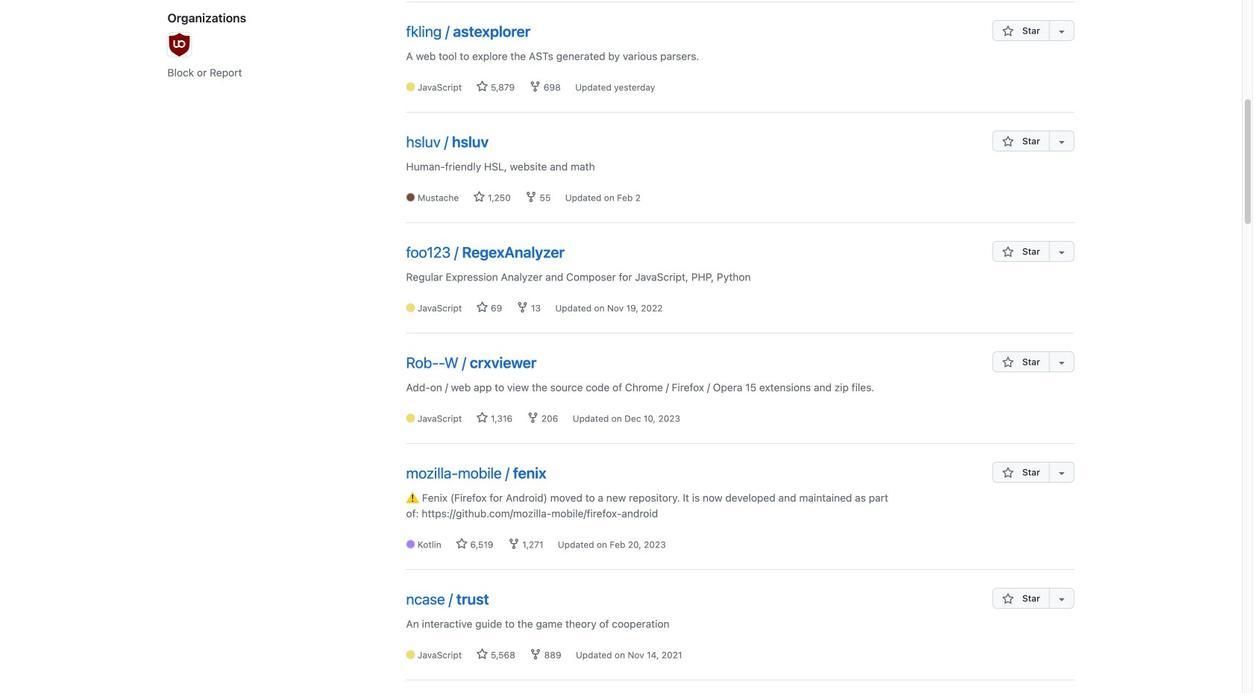 Task type: vqa. For each thing, say whether or not it's contained in the screenshot.
Run duration icon corresponding to autoupdate
no



Task type: describe. For each thing, give the bounding box(es) containing it.
3 add this repository to a list image from the top
[[1056, 467, 1068, 479]]

4 add this repository to a list image from the top
[[1056, 593, 1068, 605]]



Task type: locate. For each thing, give the bounding box(es) containing it.
add this repository to a list image
[[1056, 25, 1068, 37], [1056, 357, 1068, 369]]

1 vertical spatial add this repository to a list image
[[1056, 357, 1068, 369]]

fork image
[[525, 191, 537, 203]]

@ublockorigin image
[[168, 33, 191, 57]]

2 add this repository to a list image from the top
[[1056, 357, 1068, 369]]

fork image
[[529, 81, 541, 93], [517, 301, 529, 313], [527, 412, 539, 424], [508, 538, 520, 550], [530, 648, 542, 660]]

1 add this repository to a list image from the top
[[1056, 136, 1068, 148]]

star image
[[1002, 25, 1014, 37], [476, 81, 488, 93], [1002, 136, 1014, 148], [1002, 246, 1014, 258], [476, 301, 488, 313], [476, 412, 488, 424], [1002, 593, 1014, 605], [476, 648, 488, 660]]

1 add this repository to a list image from the top
[[1056, 25, 1068, 37]]

add this repository to a list image
[[1056, 136, 1068, 148], [1056, 246, 1068, 258], [1056, 467, 1068, 479], [1056, 593, 1068, 605]]

star image
[[473, 191, 485, 203], [1002, 357, 1014, 369], [1002, 467, 1014, 479], [456, 538, 468, 550]]

0 vertical spatial add this repository to a list image
[[1056, 25, 1068, 37]]

2 add this repository to a list image from the top
[[1056, 246, 1068, 258]]



